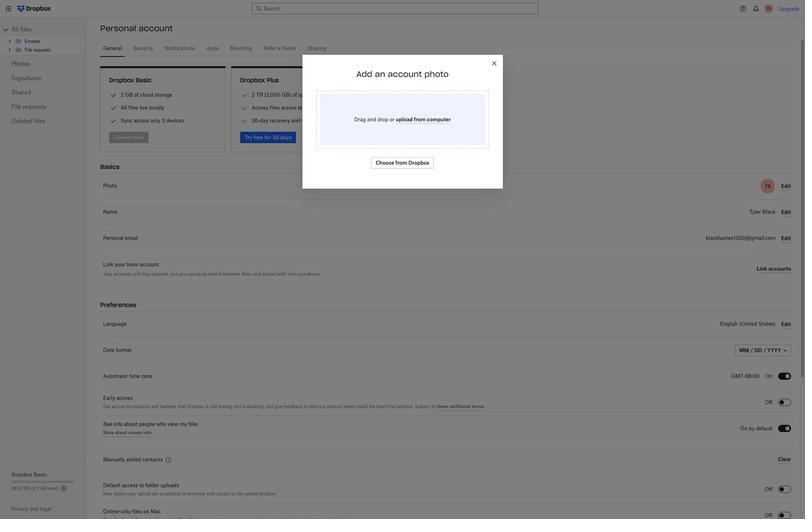Task type: vqa. For each thing, say whether or not it's contained in the screenshot.
Documents
no



Task type: describe. For each thing, give the bounding box(es) containing it.
1 horizontal spatial across
[[281, 105, 296, 111]]

deleted
[[11, 119, 33, 124]]

everyone
[[187, 492, 205, 496]]

gmt-
[[731, 374, 745, 379]]

file requests link
[[11, 100, 74, 114]]

of for 2 gb of cloud storage
[[134, 92, 139, 98]]

to left "help"
[[304, 405, 308, 409]]

who
[[156, 422, 166, 427]]

used
[[48, 487, 58, 491]]

security tab
[[130, 40, 156, 57]]

an
[[375, 69, 385, 79]]

automatic
[[103, 374, 128, 379]]

version
[[302, 117, 319, 124]]

plus
[[267, 77, 279, 84]]

add an account photo dialog
[[302, 55, 503, 189]]

dropbox up tb at the top of page
[[240, 77, 265, 84]]

get more space image
[[59, 484, 68, 493]]

files for all files live locally
[[128, 105, 138, 111]]

date
[[103, 348, 114, 353]]

requests
[[23, 104, 46, 110]]

access files across all your devices
[[252, 105, 334, 111]]

friend
[[282, 46, 296, 51]]

name
[[103, 210, 117, 215]]

2 upload from the left
[[244, 492, 258, 496]]

all files live locally
[[121, 105, 164, 111]]

general tab
[[100, 40, 125, 57]]

gmt-08:00
[[731, 374, 760, 379]]

(united
[[740, 322, 757, 327]]

30-day recovery and version history
[[252, 117, 336, 124]]

a
[[278, 46, 281, 51]]

files right my
[[189, 422, 198, 427]]

from inside button
[[396, 160, 407, 166]]

add an account photo
[[356, 69, 449, 79]]

and left legal
[[30, 506, 39, 512]]

and right the testing
[[234, 405, 241, 409]]

recommended image for access
[[240, 104, 249, 112]]

zone
[[141, 374, 153, 379]]

all for all files
[[11, 27, 19, 33]]

2 for dropbox plus
[[252, 92, 255, 98]]

gb)
[[282, 92, 291, 98]]

notifications
[[165, 46, 195, 51]]

dropbox logo - go to the homepage image
[[14, 3, 53, 14]]

will
[[133, 271, 140, 277]]

about
[[124, 422, 138, 427]]

dropbox up 28.57
[[11, 472, 32, 478]]

on by default
[[741, 426, 773, 431]]

recommended image for 2
[[240, 91, 249, 100]]

signatures
[[11, 76, 41, 81]]

see info about people who view my files
[[103, 422, 198, 427]]

sharing
[[307, 46, 326, 51]]

to left folder
[[139, 483, 144, 488]]

recovery
[[270, 117, 290, 124]]

access
[[252, 105, 269, 111]]

1 horizontal spatial gb
[[125, 92, 133, 98]]

any
[[298, 271, 305, 277]]

kb
[[24, 487, 30, 491]]

to right with
[[231, 492, 236, 496]]

all files tree
[[1, 24, 86, 55]]

28.57 kb of 2 gb used
[[11, 487, 58, 491]]

to left everyone
[[182, 492, 186, 496]]

states)
[[759, 322, 776, 327]]

0 horizontal spatial 2
[[36, 487, 39, 491]]

help
[[309, 405, 318, 409]]

early access
[[103, 396, 133, 401]]

added
[[126, 458, 141, 463]]

1 vertical spatial your
[[115, 262, 125, 267]]

apps
[[207, 46, 219, 51]]

get
[[103, 405, 111, 409]]

access right with
[[217, 492, 230, 496]]

features
[[160, 405, 176, 409]]

you inside default access to folder uploads new folders you upload are accessible to everyone with access to the upload location.
[[129, 492, 136, 496]]

access for early access
[[117, 396, 133, 401]]

build
[[358, 405, 368, 409]]

storage
[[155, 92, 172, 98]]

our
[[319, 405, 326, 409]]

on for on
[[766, 374, 773, 379]]

is
[[205, 405, 209, 409]]

basics
[[100, 163, 120, 170]]

signatures link
[[11, 71, 74, 86]]

1 vertical spatial gb
[[40, 487, 47, 491]]

personal for personal email
[[103, 236, 124, 241]]

contacts
[[142, 458, 163, 463]]

refer a friend tab
[[261, 40, 299, 57]]

space
[[299, 92, 312, 98]]

2 tb (2,000 gb) of space
[[252, 92, 312, 98]]

get access to products and features that dropbox is still testing and evaluating, and give feedback to help our product teams build the best final product. subject to
[[103, 405, 437, 409]]

your
[[103, 271, 112, 277]]

device.
[[307, 271, 321, 277]]

and down "access files across all your devices"
[[291, 117, 300, 124]]

language
[[103, 322, 127, 327]]

them
[[242, 271, 252, 277]]

choose
[[376, 160, 394, 166]]

your accounts will stay separate, but you can easily switch between them and access both from any device.
[[103, 271, 321, 277]]

to left products
[[127, 405, 131, 409]]

teams
[[344, 405, 356, 409]]

30-
[[252, 117, 260, 124]]

0 vertical spatial only
[[151, 117, 160, 124]]

history
[[320, 117, 336, 124]]

default
[[103, 483, 121, 488]]

early
[[103, 396, 115, 401]]

shared link
[[11, 86, 74, 100]]

live
[[140, 105, 148, 111]]

1 vertical spatial devices
[[166, 117, 184, 124]]

3
[[162, 117, 165, 124]]

branding
[[230, 46, 252, 51]]

2 gb of cloud storage
[[121, 92, 172, 98]]

notifications tab
[[162, 40, 198, 57]]

2 for dropbox basic
[[121, 92, 124, 98]]

recommended image
[[240, 117, 249, 125]]

tyler
[[750, 210, 761, 215]]

cloud
[[140, 92, 153, 98]]

all files
[[11, 27, 32, 33]]

switch
[[208, 271, 222, 277]]

1 vertical spatial only
[[121, 510, 131, 515]]

of for 28.57 kb of 2 gb used
[[31, 487, 35, 491]]

0 vertical spatial basic
[[136, 77, 152, 84]]



Task type: locate. For each thing, give the bounding box(es) containing it.
dropbox left is
[[187, 405, 204, 409]]

1 horizontal spatial you
[[179, 271, 186, 277]]

1 vertical spatial across
[[134, 117, 149, 124]]

1 vertical spatial recommended image
[[240, 104, 249, 112]]

dropbox basic up 'kb'
[[11, 472, 47, 478]]

only
[[151, 117, 160, 124], [121, 510, 131, 515]]

sharing tab
[[304, 40, 329, 57]]

the
[[369, 405, 375, 409], [237, 492, 243, 496]]

3 off from the top
[[765, 513, 773, 518]]

gb left used
[[40, 487, 47, 491]]

2 recommended image from the top
[[240, 104, 249, 112]]

2 up all files live locally
[[121, 92, 124, 98]]

0 horizontal spatial devices
[[166, 117, 184, 124]]

from
[[396, 160, 407, 166], [287, 271, 297, 277]]

off for online-only files on mac
[[765, 513, 773, 518]]

0 vertical spatial off
[[765, 400, 773, 405]]

1 horizontal spatial devices
[[317, 105, 334, 111]]

personal up general tab
[[100, 23, 136, 33]]

subject
[[415, 405, 431, 409]]

account up stay
[[140, 262, 159, 267]]

personal email
[[103, 236, 138, 241]]

branding tab
[[228, 40, 255, 57]]

dropbox up 2 gb of cloud storage
[[109, 77, 134, 84]]

0 vertical spatial dropbox basic
[[109, 77, 152, 84]]

format
[[116, 348, 132, 353]]

between
[[223, 271, 240, 277]]

personal for personal account
[[100, 23, 136, 33]]

access left 'both' at bottom left
[[262, 271, 276, 277]]

basic up 2 gb of cloud storage
[[136, 77, 152, 84]]

0 vertical spatial your
[[305, 105, 315, 111]]

basic
[[136, 77, 152, 84], [34, 472, 47, 478]]

only down folders
[[121, 510, 131, 515]]

online-only files on mac
[[103, 510, 161, 515]]

automatic time zone
[[103, 374, 153, 379]]

all
[[298, 105, 303, 111]]

deleted files
[[11, 119, 45, 124]]

2 left tb at the top of page
[[252, 92, 255, 98]]

2 vertical spatial account
[[140, 262, 159, 267]]

0 horizontal spatial dropbox basic
[[11, 472, 47, 478]]

file requests
[[11, 104, 46, 110]]

1 vertical spatial from
[[287, 271, 297, 277]]

1 horizontal spatial all
[[121, 105, 127, 111]]

gb
[[125, 92, 133, 98], [40, 487, 47, 491]]

0 horizontal spatial upload
[[137, 492, 151, 496]]

access right the early
[[117, 396, 133, 401]]

blacklashes1000@gmail.com
[[706, 236, 776, 241]]

files left live
[[128, 105, 138, 111]]

across left all
[[281, 105, 296, 111]]

files down file requests link
[[34, 119, 45, 124]]

files for access files across all your devices
[[270, 105, 280, 111]]

1 vertical spatial basic
[[34, 472, 47, 478]]

privacy and legal
[[11, 506, 51, 512]]

0 horizontal spatial you
[[129, 492, 136, 496]]

all up sync
[[121, 105, 127, 111]]

devices
[[317, 105, 334, 111], [166, 117, 184, 124]]

1 horizontal spatial upload
[[244, 492, 258, 496]]

personal account
[[100, 23, 173, 33]]

devices up history
[[317, 105, 334, 111]]

off for early access
[[765, 400, 773, 405]]

to right subject
[[432, 405, 436, 409]]

1 horizontal spatial dropbox basic
[[109, 77, 152, 84]]

1 upload from the left
[[137, 492, 151, 496]]

tab list
[[100, 39, 794, 57]]

files for deleted files
[[34, 119, 45, 124]]

files left the on
[[132, 510, 142, 515]]

0 vertical spatial from
[[396, 160, 407, 166]]

28.57
[[11, 487, 23, 491]]

but
[[171, 271, 178, 277]]

gb left cloud
[[125, 92, 133, 98]]

time
[[129, 374, 140, 379]]

feedback
[[284, 405, 303, 409]]

view
[[168, 422, 179, 427]]

and right them
[[253, 271, 261, 277]]

recommended image left tb at the top of page
[[240, 91, 249, 100]]

1 horizontal spatial of
[[134, 92, 139, 98]]

0 horizontal spatial across
[[134, 117, 149, 124]]

sync
[[121, 117, 133, 124]]

default access to folder uploads new folders you upload are accessible to everyone with access to the upload location.
[[103, 483, 277, 496]]

file
[[11, 104, 21, 110]]

all for all files live locally
[[121, 105, 127, 111]]

0 vertical spatial all
[[11, 27, 19, 33]]

dropbox basic up 2 gb of cloud storage
[[109, 77, 152, 84]]

global header element
[[0, 0, 805, 18]]

access for default access to folder uploads new folders you upload are accessible to everyone with access to the upload location.
[[122, 483, 138, 488]]

on left by
[[741, 426, 748, 431]]

people
[[139, 422, 155, 427]]

you right folders
[[129, 492, 136, 496]]

0 vertical spatial account
[[139, 23, 173, 33]]

products
[[132, 405, 150, 409]]

upload left location.
[[244, 492, 258, 496]]

1 horizontal spatial basic
[[136, 77, 152, 84]]

the left best
[[369, 405, 375, 409]]

0 horizontal spatial on
[[741, 426, 748, 431]]

mac
[[151, 510, 161, 515]]

both
[[277, 271, 286, 277]]

0 vertical spatial personal
[[100, 23, 136, 33]]

2
[[121, 92, 124, 98], [252, 92, 255, 98], [36, 487, 39, 491]]

0 vertical spatial devices
[[317, 105, 334, 111]]

dropbox
[[109, 77, 134, 84], [240, 77, 265, 84], [409, 160, 430, 166], [187, 405, 204, 409], [11, 472, 32, 478]]

photo
[[425, 69, 449, 79]]

1 off from the top
[[765, 400, 773, 405]]

photos
[[11, 61, 30, 67]]

0 horizontal spatial the
[[237, 492, 243, 496]]

access down early access
[[112, 405, 126, 409]]

account right an on the left
[[388, 69, 422, 79]]

across
[[281, 105, 296, 111], [134, 117, 149, 124]]

0 horizontal spatial of
[[31, 487, 35, 491]]

access up folders
[[122, 483, 138, 488]]

the inside default access to folder uploads new folders you upload are accessible to everyone with access to the upload location.
[[237, 492, 243, 496]]

of right gb)
[[293, 92, 297, 98]]

1 recommended image from the top
[[240, 91, 249, 100]]

0 horizontal spatial your
[[115, 262, 125, 267]]

files down dropbox logo - go to the homepage
[[20, 27, 32, 33]]

tyler black
[[750, 210, 776, 215]]

access for get access to products and features that dropbox is still testing and evaluating, and give feedback to help our product teams build the best final product. subject to
[[112, 405, 126, 409]]

and left the features on the bottom of the page
[[151, 405, 159, 409]]

deleted files link
[[11, 114, 74, 129]]

apps tab
[[204, 40, 222, 57]]

1 vertical spatial account
[[388, 69, 422, 79]]

easily
[[196, 271, 207, 277]]

2 right 'kb'
[[36, 487, 39, 491]]

files inside deleted files link
[[34, 119, 45, 124]]

from left any
[[287, 271, 297, 277]]

1 horizontal spatial your
[[305, 105, 315, 111]]

add
[[356, 69, 372, 79]]

link
[[103, 262, 113, 267]]

0 vertical spatial the
[[369, 405, 375, 409]]

1 horizontal spatial from
[[396, 160, 407, 166]]

1 vertical spatial all
[[121, 105, 127, 111]]

all inside 'link'
[[11, 27, 19, 33]]

that
[[178, 405, 186, 409]]

separate,
[[151, 271, 170, 277]]

of left cloud
[[134, 92, 139, 98]]

group
[[1, 35, 86, 55]]

upgrade
[[779, 6, 800, 12]]

from right choose
[[396, 160, 407, 166]]

0 vertical spatial across
[[281, 105, 296, 111]]

privacy and legal link
[[11, 506, 86, 512]]

your up accounts
[[115, 262, 125, 267]]

2 horizontal spatial 2
[[252, 92, 255, 98]]

all down dropbox logo - go to the homepage
[[11, 27, 19, 33]]

refer a friend
[[264, 46, 296, 51]]

locally
[[149, 105, 164, 111]]

stay
[[141, 271, 150, 277]]

english (united states)
[[720, 322, 776, 327]]

1 horizontal spatial only
[[151, 117, 160, 124]]

all files link
[[11, 24, 86, 35]]

product.
[[397, 405, 414, 409]]

files down (2,000
[[270, 105, 280, 111]]

of
[[134, 92, 139, 98], [293, 92, 297, 98], [31, 487, 35, 491]]

files inside the all files 'link'
[[20, 27, 32, 33]]

1 vertical spatial off
[[765, 487, 773, 492]]

1 horizontal spatial 2
[[121, 92, 124, 98]]

access
[[262, 271, 276, 277], [117, 396, 133, 401], [112, 405, 126, 409], [122, 483, 138, 488], [217, 492, 230, 496]]

of right 'kb'
[[31, 487, 35, 491]]

0 vertical spatial on
[[766, 374, 773, 379]]

and left "give"
[[266, 405, 273, 409]]

location.
[[259, 492, 277, 496]]

1 vertical spatial personal
[[103, 236, 124, 241]]

testing
[[218, 405, 233, 409]]

across down all files live locally
[[134, 117, 149, 124]]

recommended image up recommended image
[[240, 104, 249, 112]]

evaluating,
[[242, 405, 265, 409]]

2 horizontal spatial of
[[293, 92, 297, 98]]

privacy
[[11, 506, 28, 512]]

your right all
[[305, 105, 315, 111]]

see
[[103, 422, 112, 427]]

day
[[260, 117, 269, 124]]

my
[[180, 422, 187, 427]]

you right but
[[179, 271, 186, 277]]

english
[[720, 322, 738, 327]]

personal left email
[[103, 236, 124, 241]]

dropbox inside button
[[409, 160, 430, 166]]

by
[[749, 426, 755, 431]]

on for on by default
[[741, 426, 748, 431]]

0 horizontal spatial basic
[[34, 472, 47, 478]]

account inside dialog
[[388, 69, 422, 79]]

devices right 3
[[166, 117, 184, 124]]

product
[[327, 405, 343, 409]]

recommended image
[[240, 91, 249, 100], [240, 104, 249, 112]]

accounts
[[114, 271, 132, 277]]

legal
[[40, 506, 51, 512]]

only left 3
[[151, 117, 160, 124]]

tab list containing general
[[100, 39, 794, 57]]

0 horizontal spatial only
[[121, 510, 131, 515]]

1 vertical spatial the
[[237, 492, 243, 496]]

info
[[114, 422, 123, 427]]

the left location.
[[237, 492, 243, 496]]

0 horizontal spatial gb
[[40, 487, 47, 491]]

1 vertical spatial dropbox basic
[[11, 472, 47, 478]]

0 vertical spatial gb
[[125, 92, 133, 98]]

new
[[103, 492, 112, 496]]

2 off from the top
[[765, 487, 773, 492]]

upload left are
[[137, 492, 151, 496]]

online-
[[103, 510, 121, 515]]

0 horizontal spatial all
[[11, 27, 19, 33]]

files for all files
[[20, 27, 32, 33]]

0 vertical spatial recommended image
[[240, 91, 249, 100]]

0 horizontal spatial from
[[287, 271, 297, 277]]

default
[[756, 426, 773, 431]]

0 vertical spatial you
[[179, 271, 186, 277]]

sync across only 3 devices
[[121, 117, 184, 124]]

security
[[133, 46, 153, 51]]

account up the security tab
[[139, 23, 173, 33]]

choose from dropbox button
[[371, 157, 434, 169]]

1 horizontal spatial on
[[766, 374, 773, 379]]

to
[[127, 405, 131, 409], [304, 405, 308, 409], [432, 405, 436, 409], [139, 483, 144, 488], [182, 492, 186, 496], [231, 492, 236, 496]]

1 vertical spatial you
[[129, 492, 136, 496]]

dropbox basic
[[109, 77, 152, 84], [11, 472, 47, 478]]

files
[[20, 27, 32, 33], [128, 105, 138, 111], [270, 105, 280, 111], [34, 119, 45, 124], [189, 422, 198, 427], [132, 510, 142, 515]]

off
[[765, 400, 773, 405], [765, 487, 773, 492], [765, 513, 773, 518]]

1 vertical spatial on
[[741, 426, 748, 431]]

2 vertical spatial off
[[765, 513, 773, 518]]

.
[[484, 405, 485, 409]]

basic up the 28.57 kb of 2 gb used
[[34, 472, 47, 478]]

dropbox right choose
[[409, 160, 430, 166]]

1 horizontal spatial the
[[369, 405, 375, 409]]

on right 08:00
[[766, 374, 773, 379]]



